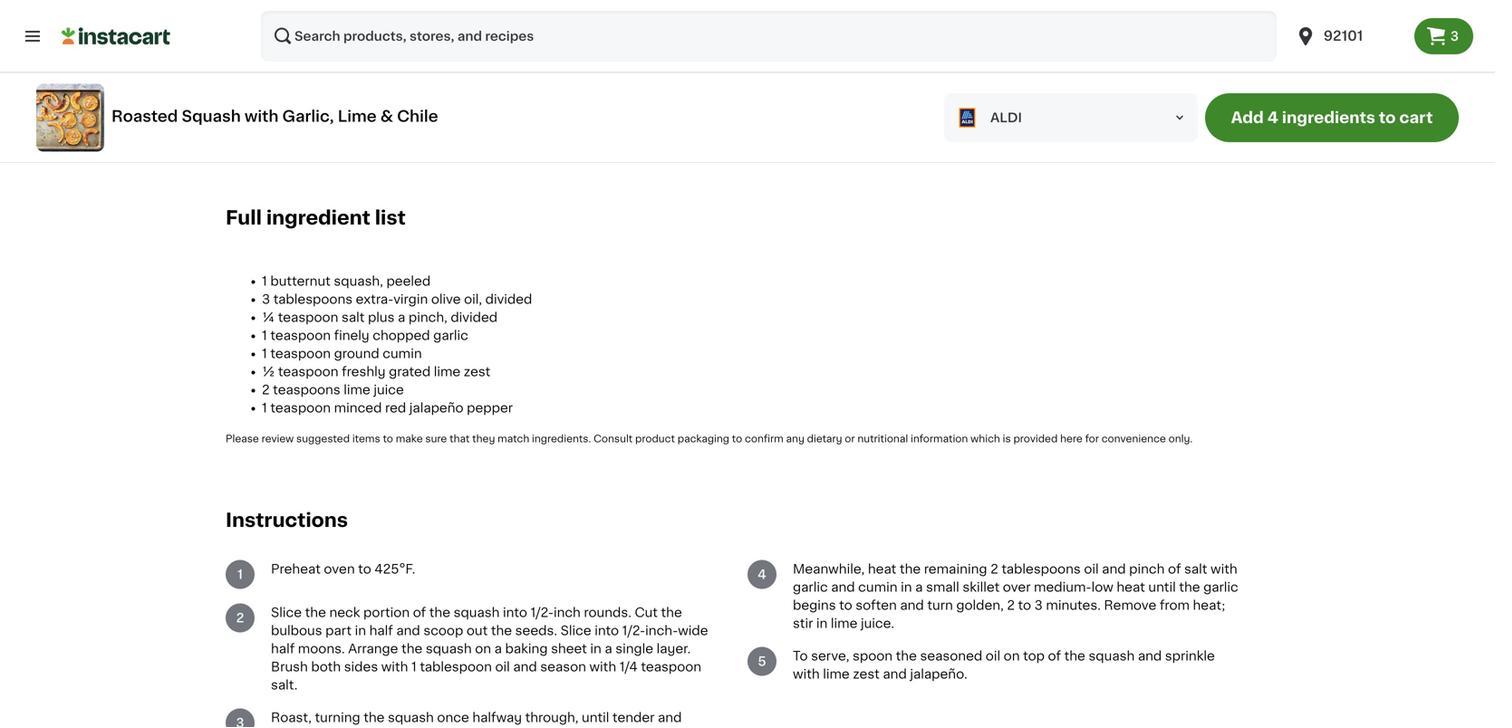 Task type: vqa. For each thing, say whether or not it's contained in the screenshot.
bottommost half
yes



Task type: describe. For each thing, give the bounding box(es) containing it.
and left sprinkle
[[1138, 650, 1162, 663]]

zest inside to serve, spoon the seasoned oil on top of the squash and sprinkle with lime zest and jalapeño.
[[853, 669, 880, 681]]

a down lime
[[372, 130, 380, 143]]

zest inside 1 butternut squash, peeled 3 tablespoons extra-virgin olive oil, divided ¼ teaspoon salt plus a pinch, divided 1 teaspoon finely chopped garlic 1 teaspoon ground cumin ½ teaspoon freshly grated lime zest 2 teaspoons lime juice 1 teaspoon minced red jalapeño pepper
[[464, 366, 491, 379]]

full ingredient list
[[226, 209, 406, 228]]

on inside to serve, spoon the seasoned oil on top of the squash and sprinkle with lime zest and jalapeño.
[[1004, 650, 1020, 663]]

the right 'arrange'
[[401, 643, 423, 656]]

in right stir
[[816, 618, 828, 630]]

3 inside meanwhile, heat the remaining 2 tablespoons oil and pinch of salt with garlic and cumin in a small skillet over medium-low heat until the garlic begins to soften and turn golden, 2 to 3 minutes. remove from heat; stir in lime juice.
[[1035, 600, 1043, 612]]

freshly
[[342, 366, 386, 379]]

lime up the minced
[[344, 384, 370, 397]]

and left turn
[[900, 600, 924, 612]]

rounds.
[[584, 607, 632, 620]]

juice
[[374, 384, 404, 397]]

pinch,
[[409, 311, 447, 324]]

virgin
[[394, 293, 428, 306]]

seasoned
[[920, 650, 983, 663]]

the down the roasted
[[580, 148, 601, 161]]

and down spoon
[[883, 669, 907, 681]]

tender
[[613, 712, 655, 725]]

teaspoons
[[273, 384, 340, 397]]

with inside to serve, spoon the seasoned oil on top of the squash and sprinkle with lime zest and jalapeño.
[[793, 669, 820, 681]]

squash down scoop
[[426, 643, 472, 656]]

rounds,
[[1040, 130, 1088, 143]]

from inside cumin, garlic, lime and a jalapeño pepper spice up this roasted butternut squash recipe. if you like the consistent look of squash rounds, look for a long-necked butternut or use just the necks from a couple, reserving the bulbous bottoms for another use, such as for healthy muffins or soup.
[[424, 148, 453, 161]]

on inside slice the neck portion of the squash into 1/2-inch rounds. cut the bulbous part in half and scoop out the seeds. slice into 1/2-inch-wide half moons. arrange the squash on a baking sheet in a single layer. brush both sides with 1 tablespoon oil and season with 1/4 teaspoon salt.
[[475, 643, 491, 656]]

show alternatives
[[403, 38, 495, 48]]

Search field
[[261, 11, 1277, 62]]

1 butternut squash, peeled 3 tablespoons extra-virgin olive oil, divided ¼ teaspoon salt plus a pinch, divided 1 teaspoon finely chopped garlic 1 teaspoon ground cumin ½ teaspoon freshly grated lime zest 2 teaspoons lime juice 1 teaspoon minced red jalapeño pepper
[[262, 275, 532, 415]]

$6.05 show alternatives
[[226, 17, 317, 48]]

heat;
[[1193, 600, 1225, 612]]

to
[[793, 650, 808, 663]]

meanwhile, heat the remaining 2 tablespoons oil and pinch of salt with garlic and cumin in a small skillet over medium-low heat until the garlic begins to soften and turn golden, 2 to 3 minutes. remove from heat; stir in lime juice.
[[793, 563, 1239, 630]]

0 horizontal spatial or
[[289, 148, 302, 161]]

consult
[[594, 434, 633, 444]]

items
[[352, 434, 380, 444]]

salt.
[[271, 679, 298, 692]]

oil inside meanwhile, heat the remaining 2 tablespoons oil and pinch of salt with garlic and cumin in a small skillet over medium-low heat until the garlic begins to soften and turn golden, 2 to 3 minutes. remove from heat; stir in lime juice.
[[1084, 563, 1099, 576]]

and up low
[[1102, 563, 1126, 576]]

preheat
[[271, 563, 321, 576]]

slice the neck portion of the squash into 1/2-inch rounds. cut the bulbous part in half and scoop out the seeds. slice into 1/2-inch-wide half moons. arrange the squash on a baking sheet in a single layer. brush both sides with 1 tablespoon oil and season with 1/4 teaspoon salt.
[[271, 607, 708, 692]]

alternatives inside $6.05 show alternatives
[[256, 38, 317, 48]]

a left couple,
[[457, 148, 464, 161]]

pepper inside cumin, garlic, lime and a jalapeño pepper spice up this roasted butternut squash recipe. if you like the consistent look of squash rounds, look for a long-necked butternut or use just the necks from a couple, reserving the bulbous bottoms for another use, such as for healthy muffins or soup.
[[441, 130, 487, 143]]

squash,
[[334, 275, 383, 288]]

out
[[467, 625, 488, 638]]

lime right grated
[[434, 366, 461, 379]]

for right here
[[1085, 434, 1099, 444]]

to left soften
[[839, 600, 852, 612]]

with left the 1/4
[[589, 661, 616, 674]]

finely
[[334, 330, 369, 342]]

wide
[[678, 625, 708, 638]]

they
[[472, 434, 495, 444]]

garlic,
[[282, 109, 334, 124]]

chopped
[[373, 330, 430, 342]]

1 up ¼
[[262, 275, 267, 288]]

garlic inside 1 butternut squash, peeled 3 tablespoons extra-virgin olive oil, divided ¼ teaspoon salt plus a pinch, divided 1 teaspoon finely chopped garlic 1 teaspoon ground cumin ½ teaspoon freshly grated lime zest 2 teaspoons lime juice 1 teaspoon minced red jalapeño pepper
[[433, 330, 468, 342]]

turning
[[315, 712, 360, 725]]

cumin inside meanwhile, heat the remaining 2 tablespoons oil and pinch of salt with garlic and cumin in a small skillet over medium-low heat until the garlic begins to soften and turn golden, 2 to 3 minutes. remove from heat; stir in lime juice.
[[858, 582, 898, 594]]

¼
[[262, 311, 275, 324]]

and down meanwhile,
[[831, 582, 855, 594]]

1 horizontal spatial 1/2-
[[622, 625, 645, 638]]

and inside cumin, garlic, lime and a jalapeño pepper spice up this roasted butternut squash recipe. if you like the consistent look of squash rounds, look for a long-necked butternut or use just the necks from a couple, reserving the bulbous bottoms for another use, such as for healthy muffins or soup.
[[345, 130, 369, 143]]

to left confirm
[[732, 434, 742, 444]]

packaging
[[678, 434, 729, 444]]

neck
[[329, 607, 360, 620]]

oil,
[[464, 293, 482, 306]]

couple,
[[467, 148, 514, 161]]

that
[[450, 434, 470, 444]]

show inside button
[[403, 38, 432, 48]]

necked
[[1186, 130, 1233, 143]]

this inside cumin, garlic, lime and a jalapeño pepper spice up this roasted butternut squash recipe. if you like the consistent look of squash rounds, look for a long-necked butternut or use just the necks from a couple, reserving the bulbous bottoms for another use, such as for healthy muffins or soup.
[[548, 130, 571, 143]]

the right spoon
[[896, 650, 917, 663]]

92101
[[1324, 29, 1363, 43]]

tablespoons for teaspoon
[[273, 293, 353, 306]]

aldi button
[[944, 93, 1198, 142]]

please review suggested items to make sure that they match ingredients. consult product packaging to confirm any dietary or nutritional information which is provided here for convenience only.
[[226, 434, 1193, 444]]

of inside cumin, garlic, lime and a jalapeño pepper spice up this roasted butternut squash recipe. if you like the consistent look of squash rounds, look for a long-necked butternut or use just the necks from a couple, reserving the bulbous bottoms for another use, such as for healthy muffins or soup.
[[975, 130, 988, 143]]

cumin inside 1 butternut squash, peeled 3 tablespoons extra-virgin olive oil, divided ¼ teaspoon salt plus a pinch, divided 1 teaspoon finely chopped garlic 1 teaspoon ground cumin ½ teaspoon freshly grated lime zest 2 teaspoons lime juice 1 teaspoon minced red jalapeño pepper
[[383, 348, 422, 360]]

the right just
[[358, 148, 379, 161]]

serve,
[[811, 650, 849, 663]]

small
[[926, 582, 959, 594]]

a left the baking on the left of the page
[[494, 643, 502, 656]]

for left the another
[[716, 148, 734, 161]]

such
[[819, 148, 850, 161]]

the left remaining
[[900, 563, 921, 576]]

inch-
[[645, 625, 678, 638]]

confirm
[[745, 434, 784, 444]]

you
[[798, 130, 822, 143]]

like
[[825, 130, 846, 143]]

for right as
[[871, 148, 889, 161]]

92101 button
[[1295, 11, 1404, 62]]

salt inside meanwhile, heat the remaining 2 tablespoons oil and pinch of salt with garlic and cumin in a small skillet over medium-low heat until the garlic begins to soften and turn golden, 2 to 3 minutes. remove from heat; stir in lime juice.
[[1184, 563, 1207, 576]]

the right out
[[491, 625, 512, 638]]

layer.
[[657, 643, 691, 656]]

here
[[1060, 434, 1083, 444]]

the up inch-
[[661, 607, 682, 620]]

to right the oven
[[358, 563, 371, 576]]

inch
[[554, 607, 581, 620]]

ground
[[334, 348, 379, 360]]

until inside meanwhile, heat the remaining 2 tablespoons oil and pinch of salt with garlic and cumin in a small skillet over medium-low heat until the garlic begins to soften and turn golden, 2 to 3 minutes. remove from heat; stir in lime juice.
[[1148, 582, 1176, 594]]

3 inside button
[[1451, 30, 1459, 43]]

soup.
[[1011, 148, 1046, 161]]

plus
[[368, 311, 395, 324]]

0 horizontal spatial heat
[[868, 563, 897, 576]]

oven
[[324, 563, 355, 576]]

long-
[[1153, 130, 1186, 143]]

the right top
[[1064, 650, 1086, 663]]

about this recipe
[[226, 96, 398, 115]]

chile
[[397, 109, 438, 124]]

1 horizontal spatial garlic
[[793, 582, 828, 594]]

jalapeño inside cumin, garlic, lime and a jalapeño pepper spice up this roasted butternut squash recipe. if you like the consistent look of squash rounds, look for a long-necked butternut or use just the necks from a couple, reserving the bulbous bottoms for another use, such as for healthy muffins or soup.
[[383, 130, 437, 143]]

a inside 1 butternut squash, peeled 3 tablespoons extra-virgin olive oil, divided ¼ teaspoon salt plus a pinch, divided 1 teaspoon finely chopped garlic 1 teaspoon ground cumin ½ teaspoon freshly grated lime zest 2 teaspoons lime juice 1 teaspoon minced red jalapeño pepper
[[398, 311, 405, 324]]

0 vertical spatial slice
[[271, 607, 302, 620]]

match
[[498, 434, 529, 444]]

brush
[[271, 661, 308, 674]]

the up heat;
[[1179, 582, 1200, 594]]

lime inside meanwhile, heat the remaining 2 tablespoons oil and pinch of salt with garlic and cumin in a small skillet over medium-low heat until the garlic begins to soften and turn golden, 2 to 3 minutes. remove from heat; stir in lime juice.
[[831, 618, 858, 630]]

remaining
[[924, 563, 987, 576]]

lime
[[338, 109, 377, 124]]

5
[[758, 656, 766, 669]]

2 show alternatives button from the left
[[403, 36, 559, 50]]

of inside to serve, spoon the seasoned oil on top of the squash and sprinkle with lime zest and jalapeño.
[[1048, 650, 1061, 663]]

1 vertical spatial heat
[[1117, 582, 1145, 594]]

pinch
[[1129, 563, 1165, 576]]

tablespoons for over
[[1002, 563, 1081, 576]]

only.
[[1169, 434, 1193, 444]]

extra-
[[356, 293, 394, 306]]

in right sheet
[[590, 643, 602, 656]]

squash inside roast, turning the squash once halfway through, until tender and
[[388, 712, 434, 725]]

squash up the bottoms
[[690, 130, 736, 143]]

1 show alternatives button from the left
[[226, 36, 382, 50]]

until inside roast, turning the squash once halfway through, until tender and
[[582, 712, 609, 725]]

the inside roast, turning the squash once halfway through, until tender and
[[364, 712, 385, 725]]

and down the baking on the left of the page
[[513, 661, 537, 674]]

in left small
[[901, 582, 912, 594]]

to inside "button"
[[1379, 110, 1396, 126]]

teaspoon inside slice the neck portion of the squash into 1/2-inch rounds. cut the bulbous part in half and scoop out the seeds. slice into 1/2-inch-wide half moons. arrange the squash on a baking sheet in a single layer. brush both sides with 1 tablespoon oil and season with 1/4 teaspoon salt.
[[641, 661, 701, 674]]

olive
[[431, 293, 461, 306]]

squash down aldi at right top
[[991, 130, 1037, 143]]

and down 'portion'
[[396, 625, 420, 638]]

healthy
[[892, 148, 940, 161]]



Task type: locate. For each thing, give the bounding box(es) containing it.
muffins
[[943, 148, 992, 161]]

cart
[[1400, 110, 1433, 126]]

0 horizontal spatial salt
[[342, 311, 365, 324]]

1 down ¼
[[262, 330, 267, 342]]

from right necks
[[424, 148, 453, 161]]

and down lime
[[345, 130, 369, 143]]

1 vertical spatial slice
[[561, 625, 591, 638]]

show alternatives button
[[226, 36, 382, 50], [403, 36, 559, 50]]

1 horizontal spatial look
[[1091, 130, 1118, 143]]

cumin down chopped at the top of page
[[383, 348, 422, 360]]

turn
[[927, 600, 953, 612]]

and inside roast, turning the squash once halfway through, until tender and
[[658, 712, 682, 725]]

0 horizontal spatial this
[[291, 96, 329, 115]]

0 vertical spatial into
[[503, 607, 527, 620]]

1 vertical spatial pepper
[[467, 402, 513, 415]]

top
[[1023, 650, 1045, 663]]

1 vertical spatial until
[[582, 712, 609, 725]]

or
[[289, 148, 302, 161], [995, 148, 1008, 161], [845, 434, 855, 444]]

aldi image
[[952, 102, 983, 134]]

0 vertical spatial from
[[424, 148, 453, 161]]

2 horizontal spatial 3
[[1451, 30, 1459, 43]]

through,
[[525, 712, 579, 725]]

1 horizontal spatial slice
[[561, 625, 591, 638]]

0 vertical spatial jalapeño
[[383, 130, 437, 143]]

1 vertical spatial from
[[1160, 600, 1190, 612]]

1 up ½
[[262, 348, 267, 360]]

baking
[[505, 643, 548, 656]]

0 horizontal spatial 4
[[758, 569, 766, 582]]

1 vertical spatial salt
[[1184, 563, 1207, 576]]

with inside meanwhile, heat the remaining 2 tablespoons oil and pinch of salt with garlic and cumin in a small skillet over medium-low heat until the garlic begins to soften and turn golden, 2 to 3 minutes. remove from heat; stir in lime juice.
[[1211, 563, 1238, 576]]

in right part
[[355, 625, 366, 638]]

squash down remove
[[1089, 650, 1135, 663]]

1 vertical spatial into
[[595, 625, 619, 638]]

on left top
[[1004, 650, 1020, 663]]

pepper up they
[[467, 402, 513, 415]]

instacart logo image
[[62, 25, 170, 47]]

1 horizontal spatial cumin
[[858, 582, 898, 594]]

garlic up begins at the right
[[793, 582, 828, 594]]

0 vertical spatial cumin
[[383, 348, 422, 360]]

bulbous inside cumin, garlic, lime and a jalapeño pepper spice up this roasted butternut squash recipe. if you like the consistent look of squash rounds, look for a long-necked butternut or use just the necks from a couple, reserving the bulbous bottoms for another use, such as for healthy muffins or soup.
[[604, 148, 656, 161]]

of up muffins
[[975, 130, 988, 143]]

0 horizontal spatial half
[[271, 643, 295, 656]]

0 horizontal spatial into
[[503, 607, 527, 620]]

over
[[1003, 582, 1031, 594]]

3
[[1451, 30, 1459, 43], [262, 293, 270, 306], [1035, 600, 1043, 612]]

as
[[854, 148, 868, 161]]

half up brush at the bottom
[[271, 643, 295, 656]]

tablespoons up ¼
[[273, 293, 353, 306]]

0 vertical spatial divided
[[485, 293, 532, 306]]

about
[[226, 96, 287, 115]]

once
[[437, 712, 469, 725]]

skillet
[[963, 582, 1000, 594]]

sides
[[344, 661, 378, 674]]

slice up sheet
[[561, 625, 591, 638]]

to left make at the left bottom
[[383, 434, 393, 444]]

butternut inside 1 butternut squash, peeled 3 tablespoons extra-virgin olive oil, divided ¼ teaspoon salt plus a pinch, divided 1 teaspoon finely chopped garlic 1 teaspoon ground cumin ½ teaspoon freshly grated lime zest 2 teaspoons lime juice 1 teaspoon minced red jalapeño pepper
[[270, 275, 331, 288]]

show down the $6.05
[[226, 38, 254, 48]]

show inside $6.05 show alternatives
[[226, 38, 254, 48]]

bulbous inside slice the neck portion of the squash into 1/2-inch rounds. cut the bulbous part in half and scoop out the seeds. slice into 1/2-inch-wide half moons. arrange the squash on a baking sheet in a single layer. brush both sides with 1 tablespoon oil and season with 1/4 teaspoon salt.
[[271, 625, 322, 638]]

into down 'rounds.'
[[595, 625, 619, 638]]

until
[[1148, 582, 1176, 594], [582, 712, 609, 725]]

0 horizontal spatial zest
[[464, 366, 491, 379]]

0 horizontal spatial tablespoons
[[273, 293, 353, 306]]

of right pinch
[[1168, 563, 1181, 576]]

a
[[372, 130, 380, 143], [1142, 130, 1149, 143], [457, 148, 464, 161], [398, 311, 405, 324], [915, 582, 923, 594], [494, 643, 502, 656], [605, 643, 612, 656]]

0 horizontal spatial until
[[582, 712, 609, 725]]

butternut up the bottoms
[[626, 130, 687, 143]]

until down pinch
[[1148, 582, 1176, 594]]

zest down spoon
[[853, 669, 880, 681]]

salt up finely
[[342, 311, 365, 324]]

of right top
[[1048, 650, 1061, 663]]

of
[[975, 130, 988, 143], [1168, 563, 1181, 576], [413, 607, 426, 620], [1048, 650, 1061, 663]]

2 alternatives from the left
[[434, 38, 495, 48]]

is
[[1003, 434, 1011, 444]]

2 horizontal spatial garlic
[[1204, 582, 1239, 594]]

salt inside 1 butternut squash, peeled 3 tablespoons extra-virgin olive oil, divided ¼ teaspoon salt plus a pinch, divided 1 teaspoon finely chopped garlic 1 teaspoon ground cumin ½ teaspoon freshly grated lime zest 2 teaspoons lime juice 1 teaspoon minced red jalapeño pepper
[[342, 311, 365, 324]]

3 inside 1 butternut squash, peeled 3 tablespoons extra-virgin olive oil, divided ¼ teaspoon salt plus a pinch, divided 1 teaspoon finely chopped garlic 1 teaspoon ground cumin ½ teaspoon freshly grated lime zest 2 teaspoons lime juice 1 teaspoon minced red jalapeño pepper
[[262, 293, 270, 306]]

1 horizontal spatial show alternatives button
[[403, 36, 559, 50]]

with up heat;
[[1211, 563, 1238, 576]]

lime up use
[[315, 130, 342, 143]]

both
[[311, 661, 341, 674]]

lime inside cumin, garlic, lime and a jalapeño pepper spice up this roasted butternut squash recipe. if you like the consistent look of squash rounds, look for a long-necked butternut or use just the necks from a couple, reserving the bulbous bottoms for another use, such as for healthy muffins or soup.
[[315, 130, 342, 143]]

into up "seeds."
[[503, 607, 527, 620]]

cumin,
[[226, 130, 270, 143]]

1
[[262, 275, 267, 288], [262, 330, 267, 342], [262, 348, 267, 360], [262, 402, 267, 415], [237, 569, 243, 582], [411, 661, 417, 674]]

1 vertical spatial tablespoons
[[1002, 563, 1081, 576]]

show up chile
[[403, 38, 432, 48]]

divided right oil,
[[485, 293, 532, 306]]

425°f.
[[375, 563, 415, 576]]

roasted
[[574, 130, 623, 143]]

garlic down pinch,
[[433, 330, 468, 342]]

until left tender
[[582, 712, 609, 725]]

arrange
[[348, 643, 398, 656]]

meanwhile,
[[793, 563, 865, 576]]

92101 button
[[1284, 11, 1414, 62]]

squash up out
[[454, 607, 500, 620]]

1 alternatives from the left
[[256, 38, 317, 48]]

0 vertical spatial heat
[[868, 563, 897, 576]]

1 vertical spatial cumin
[[858, 582, 898, 594]]

this up "garlic,"
[[291, 96, 329, 115]]

0 vertical spatial pepper
[[441, 130, 487, 143]]

0 horizontal spatial oil
[[495, 661, 510, 674]]

1 vertical spatial jalapeño
[[409, 402, 464, 415]]

0 horizontal spatial look
[[945, 130, 971, 143]]

0 horizontal spatial garlic
[[433, 330, 468, 342]]

1 horizontal spatial heat
[[1117, 582, 1145, 594]]

0 vertical spatial bulbous
[[604, 148, 656, 161]]

alternatives
[[256, 38, 317, 48], [434, 38, 495, 48]]

with down to
[[793, 669, 820, 681]]

cumin
[[383, 348, 422, 360], [858, 582, 898, 594]]

None search field
[[261, 11, 1277, 62]]

tablespoons up medium-
[[1002, 563, 1081, 576]]

from left heat;
[[1160, 600, 1190, 612]]

2 inside 1 butternut squash, peeled 3 tablespoons extra-virgin olive oil, divided ¼ teaspoon salt plus a pinch, divided 1 teaspoon finely chopped garlic 1 teaspoon ground cumin ½ teaspoon freshly grated lime zest 2 teaspoons lime juice 1 teaspoon minced red jalapeño pepper
[[262, 384, 270, 397]]

1 inside slice the neck portion of the squash into 1/2-inch rounds. cut the bulbous part in half and scoop out the seeds. slice into 1/2-inch-wide half moons. arrange the squash on a baking sheet in a single layer. brush both sides with 1 tablespoon oil and season with 1/4 teaspoon salt.
[[411, 661, 417, 674]]

a left long-
[[1142, 130, 1149, 143]]

ingredients
[[1282, 110, 1375, 126]]

lime
[[315, 130, 342, 143], [434, 366, 461, 379], [344, 384, 370, 397], [831, 618, 858, 630], [823, 669, 850, 681]]

1 vertical spatial zest
[[853, 669, 880, 681]]

the right turning
[[364, 712, 385, 725]]

jalapeño
[[383, 130, 437, 143], [409, 402, 464, 415]]

half down 'portion'
[[369, 625, 393, 638]]

soften
[[856, 600, 897, 612]]

2 vertical spatial butternut
[[270, 275, 331, 288]]

1 look from the left
[[945, 130, 971, 143]]

to
[[1379, 110, 1396, 126], [383, 434, 393, 444], [732, 434, 742, 444], [358, 563, 371, 576], [839, 600, 852, 612], [1018, 600, 1031, 612]]

1 vertical spatial 1/2-
[[622, 625, 645, 638]]

oil up low
[[1084, 563, 1099, 576]]

make
[[396, 434, 423, 444]]

jalapeño inside 1 butternut squash, peeled 3 tablespoons extra-virgin olive oil, divided ¼ teaspoon salt plus a pinch, divided 1 teaspoon finely chopped garlic 1 teaspoon ground cumin ½ teaspoon freshly grated lime zest 2 teaspoons lime juice 1 teaspoon minced red jalapeño pepper
[[409, 402, 464, 415]]

1 horizontal spatial 4
[[1268, 110, 1279, 126]]

roasted squash with garlic, lime & chile
[[111, 109, 438, 124]]

tablespoons
[[273, 293, 353, 306], [1002, 563, 1081, 576]]

the left 'neck'
[[305, 607, 326, 620]]

to down over
[[1018, 600, 1031, 612]]

use
[[305, 148, 328, 161]]

this
[[291, 96, 329, 115], [548, 130, 571, 143]]

1 left tablespoon
[[411, 661, 417, 674]]

lime inside to serve, spoon the seasoned oil on top of the squash and sprinkle with lime zest and jalapeño.
[[823, 669, 850, 681]]

0 vertical spatial zest
[[464, 366, 491, 379]]

salt
[[342, 311, 365, 324], [1184, 563, 1207, 576]]

0 horizontal spatial 3
[[262, 293, 270, 306]]

recipe.
[[739, 130, 783, 143]]

and right tender
[[658, 712, 682, 725]]

0 horizontal spatial bulbous
[[271, 625, 322, 638]]

for left long-
[[1121, 130, 1139, 143]]

alternatives down the $6.05
[[256, 38, 317, 48]]

0 vertical spatial salt
[[342, 311, 365, 324]]

roast, turning the squash once halfway through, until tender and
[[271, 712, 682, 728]]

pepper inside 1 butternut squash, peeled 3 tablespoons extra-virgin olive oil, divided ¼ teaspoon salt plus a pinch, divided 1 teaspoon finely chopped garlic 1 teaspoon ground cumin ½ teaspoon freshly grated lime zest 2 teaspoons lime juice 1 teaspoon minced red jalapeño pepper
[[467, 402, 513, 415]]

1 horizontal spatial into
[[595, 625, 619, 638]]

0 horizontal spatial on
[[475, 643, 491, 656]]

oil inside slice the neck portion of the squash into 1/2-inch rounds. cut the bulbous part in half and scoop out the seeds. slice into 1/2-inch-wide half moons. arrange the squash on a baking sheet in a single layer. brush both sides with 1 tablespoon oil and season with 1/4 teaspoon salt.
[[495, 661, 510, 674]]

0 horizontal spatial from
[[424, 148, 453, 161]]

of inside meanwhile, heat the remaining 2 tablespoons oil and pinch of salt with garlic and cumin in a small skillet over medium-low heat until the garlic begins to soften and turn golden, 2 to 3 minutes. remove from heat; stir in lime juice.
[[1168, 563, 1181, 576]]

stir
[[793, 618, 813, 630]]

0 vertical spatial until
[[1148, 582, 1176, 594]]

a up chopped at the top of page
[[398, 311, 405, 324]]

to left "cart"
[[1379, 110, 1396, 126]]

1 vertical spatial this
[[548, 130, 571, 143]]

show
[[226, 38, 254, 48], [403, 38, 432, 48]]

lime left juice.
[[831, 618, 858, 630]]

0 vertical spatial butternut
[[626, 130, 687, 143]]

4
[[1268, 110, 1279, 126], [758, 569, 766, 582]]

butternut down the "cumin,"
[[226, 148, 286, 161]]

1 horizontal spatial show
[[403, 38, 432, 48]]

begins
[[793, 600, 836, 612]]

moons.
[[298, 643, 345, 656]]

1 vertical spatial bulbous
[[271, 625, 322, 638]]

0 vertical spatial this
[[291, 96, 329, 115]]

1 horizontal spatial half
[[369, 625, 393, 638]]

alternatives up chile
[[434, 38, 495, 48]]

the up scoop
[[429, 607, 450, 620]]

1 horizontal spatial on
[[1004, 650, 1020, 663]]

half
[[369, 625, 393, 638], [271, 643, 295, 656]]

4 left meanwhile,
[[758, 569, 766, 582]]

part
[[325, 625, 352, 638]]

0 vertical spatial tablespoons
[[273, 293, 353, 306]]

a left small
[[915, 582, 923, 594]]

use,
[[790, 148, 816, 161]]

preheat oven to 425°f.
[[271, 563, 415, 576]]

1 horizontal spatial or
[[845, 434, 855, 444]]

and
[[345, 130, 369, 143], [1102, 563, 1126, 576], [831, 582, 855, 594], [900, 600, 924, 612], [396, 625, 420, 638], [1138, 650, 1162, 663], [513, 661, 537, 674], [883, 669, 907, 681], [658, 712, 682, 725]]

1 horizontal spatial tablespoons
[[1002, 563, 1081, 576]]

squash inside to serve, spoon the seasoned oil on top of the squash and sprinkle with lime zest and jalapeño.
[[1089, 650, 1135, 663]]

1 vertical spatial divided
[[451, 311, 498, 324]]

which
[[971, 434, 1000, 444]]

review
[[262, 434, 294, 444]]

peeled
[[386, 275, 431, 288]]

1 vertical spatial half
[[271, 643, 295, 656]]

1 vertical spatial 3
[[262, 293, 270, 306]]

with down 'arrange'
[[381, 661, 408, 674]]

1 horizontal spatial zest
[[853, 669, 880, 681]]

2 look from the left
[[1091, 130, 1118, 143]]

on down out
[[475, 643, 491, 656]]

instructions
[[226, 511, 348, 530]]

0 vertical spatial 3
[[1451, 30, 1459, 43]]

2 show from the left
[[403, 38, 432, 48]]

suggested
[[296, 434, 350, 444]]

1 horizontal spatial 3
[[1035, 600, 1043, 612]]

sprinkle
[[1165, 650, 1215, 663]]

pepper up couple,
[[441, 130, 487, 143]]

tablespoon
[[420, 661, 492, 674]]

1 show from the left
[[226, 38, 254, 48]]

1 horizontal spatial alternatives
[[434, 38, 495, 48]]

lime down "serve,"
[[823, 669, 850, 681]]

a left single at the left of the page
[[605, 643, 612, 656]]

divided down oil,
[[451, 311, 498, 324]]

roasted
[[111, 109, 178, 124]]

into
[[503, 607, 527, 620], [595, 625, 619, 638]]

1 vertical spatial butternut
[[226, 148, 286, 161]]

oil inside to serve, spoon the seasoned oil on top of the squash and sprinkle with lime zest and jalapeño.
[[986, 650, 1001, 663]]

dietary
[[807, 434, 842, 444]]

0 horizontal spatial show
[[226, 38, 254, 48]]

1 horizontal spatial until
[[1148, 582, 1176, 594]]

if
[[786, 130, 795, 143]]

0 horizontal spatial 1/2-
[[531, 607, 554, 620]]

sheet
[[551, 643, 587, 656]]

1 horizontal spatial this
[[548, 130, 571, 143]]

tablespoons inside meanwhile, heat the remaining 2 tablespoons oil and pinch of salt with garlic and cumin in a small skillet over medium-low heat until the garlic begins to soften and turn golden, 2 to 3 minutes. remove from heat; stir in lime juice.
[[1002, 563, 1081, 576]]

1 up review
[[262, 402, 267, 415]]

0 horizontal spatial cumin
[[383, 348, 422, 360]]

1/2- up single at the left of the page
[[622, 625, 645, 638]]

0 vertical spatial 1/2-
[[531, 607, 554, 620]]

spoon
[[853, 650, 893, 663]]

of up scoop
[[413, 607, 426, 620]]

please
[[226, 434, 259, 444]]

0 horizontal spatial show alternatives button
[[226, 36, 382, 50]]

from inside meanwhile, heat the remaining 2 tablespoons oil and pinch of salt with garlic and cumin in a small skillet over medium-low heat until the garlic begins to soften and turn golden, 2 to 3 minutes. remove from heat; stir in lime juice.
[[1160, 600, 1190, 612]]

1/4
[[620, 661, 638, 674]]

information
[[911, 434, 968, 444]]

a inside meanwhile, heat the remaining 2 tablespoons oil and pinch of salt with garlic and cumin in a small skillet over medium-low heat until the garlic begins to soften and turn golden, 2 to 3 minutes. remove from heat; stir in lime juice.
[[915, 582, 923, 594]]

heat up remove
[[1117, 582, 1145, 594]]

2 vertical spatial 3
[[1035, 600, 1043, 612]]

ingredient
[[266, 209, 370, 228]]

nutritional
[[858, 434, 908, 444]]

1 left preheat
[[237, 569, 243, 582]]

0 vertical spatial half
[[369, 625, 393, 638]]

squash left once
[[388, 712, 434, 725]]

pepper
[[441, 130, 487, 143], [467, 402, 513, 415]]

the up as
[[850, 130, 871, 143]]

zest
[[464, 366, 491, 379], [853, 669, 880, 681]]

1 vertical spatial 4
[[758, 569, 766, 582]]

or left soup.
[[995, 148, 1008, 161]]

1/2- up "seeds."
[[531, 607, 554, 620]]

any
[[786, 434, 805, 444]]

butternut up ¼
[[270, 275, 331, 288]]

cumin, garlic, lime and a jalapeño pepper spice up this roasted butternut squash recipe. if you like the consistent look of squash rounds, look for a long-necked butternut or use just the necks from a couple, reserving the bulbous bottoms for another use, such as for healthy muffins or soup.
[[226, 130, 1233, 161]]

0 horizontal spatial alternatives
[[256, 38, 317, 48]]

of inside slice the neck portion of the squash into 1/2-inch rounds. cut the bulbous part in half and scoop out the seeds. slice into 1/2-inch-wide half moons. arrange the squash on a baking sheet in a single layer. brush both sides with 1 tablespoon oil and season with 1/4 teaspoon salt.
[[413, 607, 426, 620]]

1 horizontal spatial bulbous
[[604, 148, 656, 161]]

spice
[[490, 130, 525, 143]]

add 4 ingredients to cart
[[1231, 110, 1433, 126]]

oil left top
[[986, 650, 1001, 663]]

necks
[[382, 148, 420, 161]]

this up reserving
[[548, 130, 571, 143]]

2 horizontal spatial oil
[[1084, 563, 1099, 576]]

2 horizontal spatial or
[[995, 148, 1008, 161]]

or down "garlic,"
[[289, 148, 302, 161]]

with up the "cumin,"
[[245, 109, 279, 124]]

another
[[737, 148, 787, 161]]

teaspoon
[[278, 311, 338, 324], [270, 330, 331, 342], [270, 348, 331, 360], [278, 366, 338, 379], [270, 402, 331, 415], [641, 661, 701, 674]]

squash
[[690, 130, 736, 143], [991, 130, 1037, 143], [454, 607, 500, 620], [426, 643, 472, 656], [1089, 650, 1135, 663], [388, 712, 434, 725]]

1 horizontal spatial from
[[1160, 600, 1190, 612]]

4 inside "button"
[[1268, 110, 1279, 126]]

0 vertical spatial 4
[[1268, 110, 1279, 126]]

look up muffins
[[945, 130, 971, 143]]

aldi
[[990, 111, 1022, 124]]

0 horizontal spatial slice
[[271, 607, 302, 620]]

tablespoons inside 1 butternut squash, peeled 3 tablespoons extra-virgin olive oil, divided ¼ teaspoon salt plus a pinch, divided 1 teaspoon finely chopped garlic 1 teaspoon ground cumin ½ teaspoon freshly grated lime zest 2 teaspoons lime juice 1 teaspoon minced red jalapeño pepper
[[273, 293, 353, 306]]

1 horizontal spatial salt
[[1184, 563, 1207, 576]]

1 horizontal spatial oil
[[986, 650, 1001, 663]]



